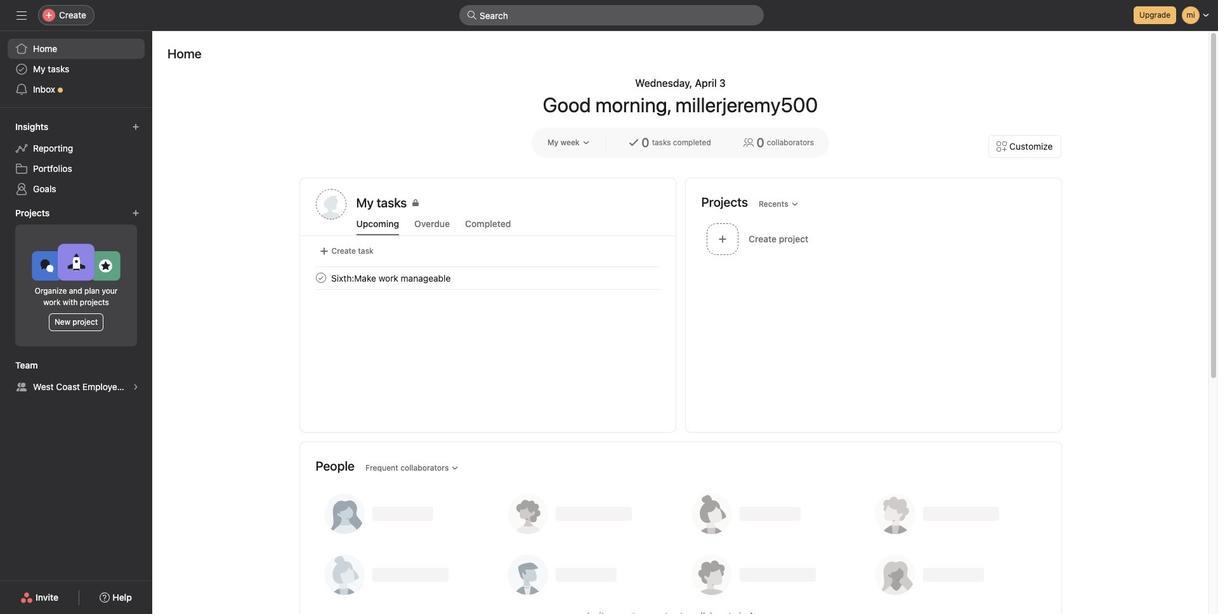 Task type: vqa. For each thing, say whether or not it's contained in the screenshot.
prominent icon
yes



Task type: locate. For each thing, give the bounding box(es) containing it.
new project or portfolio image
[[132, 209, 140, 217]]

prominent image
[[467, 10, 477, 20]]

Mark complete checkbox
[[313, 270, 328, 286]]

insights element
[[0, 115, 152, 202]]

new insights image
[[132, 123, 140, 131]]

add profile photo image
[[316, 189, 346, 220]]

see details, west coast employees 2 image
[[132, 383, 140, 391]]

hide sidebar image
[[16, 10, 27, 20]]

teams element
[[0, 354, 152, 400]]

None field
[[459, 5, 764, 25]]



Task type: describe. For each thing, give the bounding box(es) containing it.
mark complete image
[[313, 270, 328, 286]]

projects element
[[0, 202, 152, 354]]

global element
[[0, 31, 152, 107]]

Search tasks, projects, and more text field
[[459, 5, 764, 25]]



